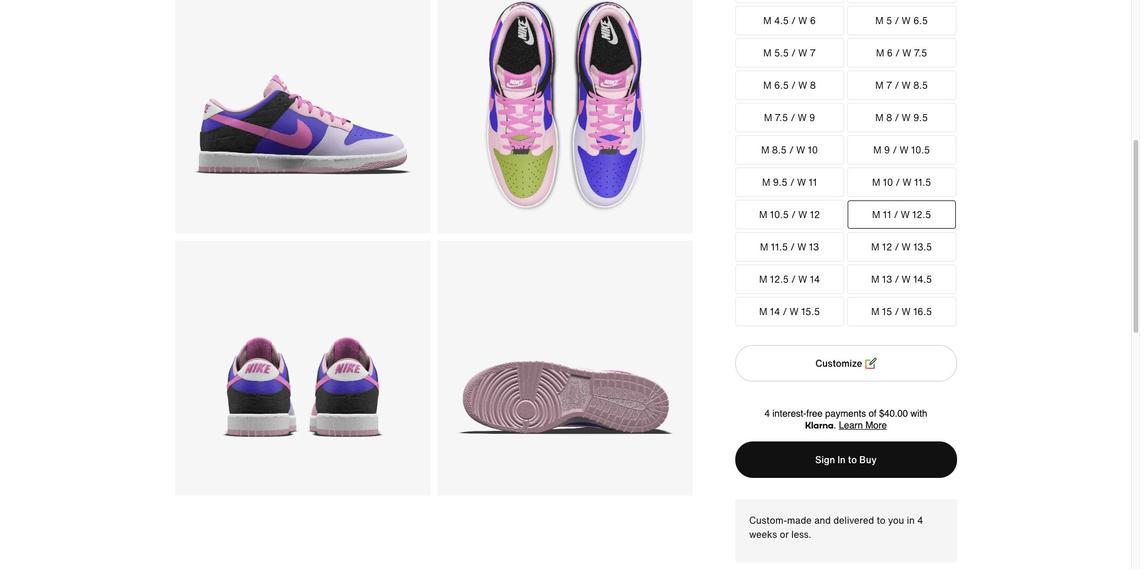 Task type: locate. For each thing, give the bounding box(es) containing it.
13
[[809, 240, 819, 254], [882, 273, 892, 287]]

9.5
[[913, 111, 928, 125], [773, 175, 788, 190]]

w right "5.5"
[[798, 46, 807, 60]]

you
[[888, 514, 904, 528]]

1 horizontal spatial 8.5
[[913, 78, 928, 92]]

7.5 up m 8.5 / w 10
[[775, 111, 788, 125]]

w for 11
[[797, 175, 806, 190]]

1 vertical spatial 11.5
[[771, 240, 788, 254]]

/ up m 8 / w 9.5 at the right top of page
[[895, 78, 899, 92]]

1 vertical spatial 14
[[770, 305, 780, 319]]

/ for 5.5
[[791, 46, 796, 60]]

/ up m 14 / w 15.5
[[791, 273, 796, 287]]

15.5
[[801, 305, 820, 319]]

4 right in
[[917, 514, 923, 528]]

m down the m 7.5 / w 9
[[761, 143, 770, 157]]

0 vertical spatial 8
[[810, 78, 816, 92]]

m 9 / w 10.5
[[873, 143, 930, 157]]

10 down the m 7.5 / w 9
[[808, 143, 818, 157]]

6.5 down "5.5"
[[774, 78, 789, 92]]

6.5 right 5
[[913, 14, 928, 28]]

/ for 11
[[894, 208, 898, 222]]

w for 16.5
[[902, 305, 911, 319]]

m for m 14 / w 15.5
[[759, 305, 767, 319]]

14 down m 12.5 / w 14
[[770, 305, 780, 319]]

0 horizontal spatial 11.5
[[771, 240, 788, 254]]

1 horizontal spatial 11
[[883, 208, 891, 222]]

0 horizontal spatial 13
[[809, 240, 819, 254]]

8.5 down m 6 / w 7.5
[[913, 78, 928, 92]]

0 horizontal spatial 6.5
[[774, 78, 789, 92]]

12.5 up m 14 / w 15.5
[[770, 273, 789, 287]]

9 up m 8.5 / w 10
[[809, 111, 815, 125]]

w up m 9 / w 10.5
[[902, 111, 911, 125]]

m 5.5 / w 7
[[763, 46, 816, 60]]

m for m 9.5 / w 11
[[762, 175, 770, 190]]

11 down m 10 / w 11.5
[[883, 208, 891, 222]]

1 horizontal spatial 10
[[883, 175, 893, 190]]

11
[[809, 175, 817, 190], [883, 208, 891, 222]]

10
[[808, 143, 818, 157], [883, 175, 893, 190]]

/ right 4.5
[[791, 14, 796, 28]]

11 down m 8.5 / w 10
[[809, 175, 817, 190]]

/ down m 10 / w 11.5
[[894, 208, 898, 222]]

sign
[[815, 453, 835, 467]]

customize
[[816, 357, 862, 371]]

/ right 5
[[895, 14, 899, 28]]

1 vertical spatial 13
[[882, 273, 892, 287]]

m 12.5 / w 14
[[759, 273, 820, 287]]

/ up m 9 / w 10.5
[[895, 111, 899, 125]]

m for m 5.5 / w 7
[[763, 46, 772, 60]]

7 up m 8 / w 9.5 at the right top of page
[[886, 78, 892, 92]]

/ for 6
[[896, 46, 900, 60]]

/ up the m 7.5 / w 9
[[791, 78, 796, 92]]

with
[[911, 409, 927, 420]]

11.5
[[914, 175, 931, 190], [771, 240, 788, 254]]

1 vertical spatial 10.5
[[770, 208, 789, 222]]

m up m 12.5 / w 14
[[760, 240, 768, 254]]

w for 6.5
[[902, 14, 911, 28]]

4.5
[[774, 14, 789, 28]]

0 horizontal spatial to
[[848, 453, 857, 467]]

learn
[[839, 421, 863, 431]]

w right 5
[[902, 14, 911, 28]]

11.5 up m 12.5 / w 14
[[771, 240, 788, 254]]

1 vertical spatial 11
[[883, 208, 891, 222]]

11.5 up m 11 / w 12.5
[[914, 175, 931, 190]]

m
[[763, 14, 772, 28], [876, 14, 884, 28], [763, 46, 772, 60], [876, 46, 884, 60], [763, 78, 772, 92], [876, 78, 884, 92], [764, 111, 772, 125], [876, 111, 884, 125], [761, 143, 770, 157], [873, 143, 882, 157], [762, 175, 770, 190], [872, 175, 880, 190], [759, 208, 767, 222], [872, 208, 880, 222], [760, 240, 768, 254], [871, 240, 880, 254], [759, 273, 767, 287], [871, 273, 880, 287], [759, 305, 767, 319], [871, 305, 880, 319]]

0 vertical spatial 8.5
[[913, 78, 928, 92]]

1 horizontal spatial 12.5
[[912, 208, 931, 222]]

w down m 9.5 / w 11
[[798, 208, 807, 222]]

m 5 / w 6.5
[[876, 14, 928, 28]]

/ right 15
[[895, 305, 899, 319]]

/ up m 12.5 / w 14
[[791, 240, 795, 254]]

m up m 11 / w 12.5
[[872, 175, 880, 190]]

10.5 up the m 11.5 / w 13
[[770, 208, 789, 222]]

0 horizontal spatial 8.5
[[772, 143, 787, 157]]

m up the m 11.5 / w 13
[[759, 208, 767, 222]]

1 horizontal spatial 12
[[882, 240, 892, 254]]

m 6.5 / w 8
[[763, 78, 816, 92]]

12.5
[[912, 208, 931, 222], [770, 273, 789, 287]]

m up m 9 / w 10.5
[[876, 111, 884, 125]]

0 vertical spatial 14
[[810, 273, 820, 287]]

buy
[[860, 453, 877, 467]]

delivered
[[834, 514, 874, 528]]

m 9.5 / w 11
[[762, 175, 817, 190]]

m down m 5 / w 6.5
[[876, 46, 884, 60]]

w down m 10 / w 11.5
[[901, 208, 910, 222]]

0 vertical spatial 10
[[808, 143, 818, 157]]

w for 10
[[796, 143, 805, 157]]

m down m 10 / w 11.5
[[872, 208, 880, 222]]

m down m 11 / w 12.5
[[871, 240, 880, 254]]

w down the m 7.5 / w 9
[[796, 143, 805, 157]]

1 vertical spatial 9.5
[[773, 175, 788, 190]]

10.5
[[911, 143, 930, 157], [770, 208, 789, 222]]

8.5 down the m 7.5 / w 9
[[772, 143, 787, 157]]

m down m 5.5 / w 7
[[763, 78, 772, 92]]

9 down m 8 / w 9.5 at the right top of page
[[884, 143, 890, 157]]

m down m 12.5 / w 14
[[759, 305, 767, 319]]

6.5
[[913, 14, 928, 28], [774, 78, 789, 92]]

/ up m 8.5 / w 10
[[791, 111, 795, 125]]

/ down the m 7.5 / w 9
[[789, 143, 794, 157]]

m for m 4.5 / w 6
[[763, 14, 772, 28]]

/ down m 8 / w 9.5 at the right top of page
[[893, 143, 897, 157]]

0 horizontal spatial 9
[[809, 111, 815, 125]]

0 horizontal spatial 4
[[765, 409, 770, 420]]

1 horizontal spatial 7.5
[[914, 46, 927, 60]]

1 horizontal spatial 6.5
[[913, 14, 928, 28]]

13 up m 12.5 / w 14
[[809, 240, 819, 254]]

sign in to buy
[[815, 453, 877, 467]]

/ for 15
[[895, 305, 899, 319]]

7
[[810, 46, 816, 60], [886, 78, 892, 92]]

w for 9
[[798, 111, 807, 125]]

of
[[869, 409, 877, 420]]

0 horizontal spatial 12.5
[[770, 273, 789, 287]]

1 horizontal spatial 10.5
[[911, 143, 930, 157]]

/ up m 11 / w 12.5
[[896, 175, 900, 190]]

m left 5
[[876, 14, 884, 28]]

0 horizontal spatial 12
[[810, 208, 820, 222]]

1 vertical spatial 7.5
[[775, 111, 788, 125]]

/ for 5
[[895, 14, 899, 28]]

9.5 down m 8.5 / w 10
[[773, 175, 788, 190]]

4 left interest-
[[765, 409, 770, 420]]

m left 4.5
[[763, 14, 772, 28]]

0 vertical spatial 6
[[810, 14, 816, 28]]

w left 16.5
[[902, 305, 911, 319]]

w for 8
[[798, 78, 807, 92]]

w
[[798, 14, 807, 28], [902, 14, 911, 28], [798, 46, 807, 60], [902, 46, 911, 60], [798, 78, 807, 92], [902, 78, 911, 92], [798, 111, 807, 125], [902, 111, 911, 125], [796, 143, 805, 157], [900, 143, 909, 157], [797, 175, 806, 190], [903, 175, 912, 190], [798, 208, 807, 222], [901, 208, 910, 222], [798, 240, 807, 254], [902, 240, 911, 254], [798, 273, 807, 287], [902, 273, 911, 287], [790, 305, 799, 319], [902, 305, 911, 319]]

12
[[810, 208, 820, 222], [882, 240, 892, 254]]

w right 4.5
[[798, 14, 807, 28]]

0 horizontal spatial 11
[[809, 175, 817, 190]]

learn more button
[[839, 421, 887, 431]]

/ left 14.5
[[895, 273, 899, 287]]

/ right "5.5"
[[791, 46, 796, 60]]

w down m 6 / w 7.5
[[902, 78, 911, 92]]

nike dunk low unlocked by you custom shoes image
[[175, 0, 430, 234], [437, 0, 693, 234], [175, 241, 430, 496], [437, 241, 693, 496]]

/ for 7.5
[[791, 111, 795, 125]]

less.
[[791, 528, 811, 542]]

m 11 / w 12.5
[[872, 208, 931, 222]]

m for m 7.5 / w 9
[[764, 111, 772, 125]]

6 right 4.5
[[810, 14, 816, 28]]

1 vertical spatial 6
[[887, 46, 893, 60]]

0 vertical spatial 9.5
[[913, 111, 928, 125]]

m up m 8 / w 9.5 at the right top of page
[[876, 78, 884, 92]]

1 horizontal spatial 9.5
[[913, 111, 928, 125]]

/
[[791, 14, 796, 28], [895, 14, 899, 28], [791, 46, 796, 60], [896, 46, 900, 60], [791, 78, 796, 92], [895, 78, 899, 92], [791, 111, 795, 125], [895, 111, 899, 125], [789, 143, 794, 157], [893, 143, 897, 157], [790, 175, 795, 190], [896, 175, 900, 190], [791, 208, 796, 222], [894, 208, 898, 222], [791, 240, 795, 254], [895, 240, 899, 254], [791, 273, 796, 287], [895, 273, 899, 287], [783, 305, 787, 319], [895, 305, 899, 319]]

12 down m 11 / w 12.5
[[882, 240, 892, 254]]

m left "5.5"
[[763, 46, 772, 60]]

m 7.5 / w 9
[[764, 111, 815, 125]]

w down m 8.5 / w 10
[[797, 175, 806, 190]]

w up the m 7.5 / w 9
[[798, 78, 807, 92]]

w up m 8.5 / w 10
[[798, 111, 807, 125]]

to left you
[[877, 514, 886, 528]]

w for 8.5
[[902, 78, 911, 92]]

13 up 15
[[882, 273, 892, 287]]

w for 13.5
[[902, 240, 911, 254]]

/ down m 9.5 / w 11
[[791, 208, 796, 222]]

0 horizontal spatial 7.5
[[775, 111, 788, 125]]

1 horizontal spatial 9
[[884, 143, 890, 157]]

m 8 / w 9.5
[[876, 111, 928, 125]]

1 vertical spatial 8
[[886, 111, 892, 125]]

1 vertical spatial 10
[[883, 175, 893, 190]]

12.5 up 13.5
[[912, 208, 931, 222]]

w left 14.5
[[902, 273, 911, 287]]

w down m 5 / w 6.5
[[902, 46, 911, 60]]

to
[[848, 453, 857, 467], [877, 514, 886, 528]]

w for 7
[[798, 46, 807, 60]]

0 vertical spatial 6.5
[[913, 14, 928, 28]]

0 vertical spatial 7.5
[[914, 46, 927, 60]]

1 vertical spatial 4
[[917, 514, 923, 528]]

/ left 13.5
[[895, 240, 899, 254]]

m down m 8 / w 9.5 at the right top of page
[[873, 143, 882, 157]]

m for m 10 / w 11.5
[[872, 175, 880, 190]]

1 horizontal spatial to
[[877, 514, 886, 528]]

m up m 8.5 / w 10
[[764, 111, 772, 125]]

m for m 6.5 / w 8
[[763, 78, 772, 92]]

10.5 down m 8 / w 9.5 at the right top of page
[[911, 143, 930, 157]]

m 7 / w 8.5
[[876, 78, 928, 92]]

0 horizontal spatial 8
[[810, 78, 816, 92]]

7 right "5.5"
[[810, 46, 816, 60]]

9.5 up m 9 / w 10.5
[[913, 111, 928, 125]]

weeks
[[749, 528, 777, 542]]

menu bar
[[200, 0, 931, 2]]

m down m 8.5 / w 10
[[762, 175, 770, 190]]

1 horizontal spatial 4
[[917, 514, 923, 528]]

8.5
[[913, 78, 928, 92], [772, 143, 787, 157]]

1 horizontal spatial 11.5
[[914, 175, 931, 190]]

1 vertical spatial 12
[[882, 240, 892, 254]]

w left 13.5
[[902, 240, 911, 254]]

4
[[765, 409, 770, 420], [917, 514, 923, 528]]

m for m 7 / w 8.5
[[876, 78, 884, 92]]

5
[[886, 14, 892, 28]]

8 up m 9 / w 10.5
[[886, 111, 892, 125]]

m for m 9 / w 10.5
[[873, 143, 882, 157]]

9
[[809, 111, 815, 125], [884, 143, 890, 157]]

m up m 14 / w 15.5
[[759, 273, 767, 287]]

$40.00
[[879, 409, 908, 420]]

14 up 15.5
[[810, 273, 820, 287]]

/ for 10
[[896, 175, 900, 190]]

8 up the m 7.5 / w 9
[[810, 78, 816, 92]]

m up m 15 / w 16.5
[[871, 273, 880, 287]]

0 vertical spatial 4
[[765, 409, 770, 420]]

12 down m 9.5 / w 11
[[810, 208, 820, 222]]

w left 15.5
[[790, 305, 799, 319]]

m for m 15 / w 16.5
[[871, 305, 880, 319]]

1 horizontal spatial 7
[[886, 78, 892, 92]]

6 down 5
[[887, 46, 893, 60]]

4 inside 4 interest-free payments of $40.00 with klarna . learn more
[[765, 409, 770, 420]]

w for 14.5
[[902, 273, 911, 287]]

w down m 8 / w 9.5 at the right top of page
[[900, 143, 909, 157]]

/ for 7
[[895, 78, 899, 92]]

0 horizontal spatial 7
[[810, 46, 816, 60]]

8
[[810, 78, 816, 92], [886, 111, 892, 125]]

7.5 down m 5 / w 6.5
[[914, 46, 927, 60]]

10 up m 11 / w 12.5
[[883, 175, 893, 190]]

/ for 11.5
[[791, 240, 795, 254]]

w up m 12.5 / w 14
[[798, 240, 807, 254]]

w up m 11 / w 12.5
[[903, 175, 912, 190]]

more
[[866, 421, 887, 431]]

/ down m 5 / w 6.5
[[896, 46, 900, 60]]

w for 15.5
[[790, 305, 799, 319]]

1 vertical spatial to
[[877, 514, 886, 528]]

7.5
[[914, 46, 927, 60], [775, 111, 788, 125]]

to right in
[[848, 453, 857, 467]]

/ down m 8.5 / w 10
[[790, 175, 795, 190]]

0 vertical spatial 9
[[809, 111, 815, 125]]

m left 15
[[871, 305, 880, 319]]

14
[[810, 273, 820, 287], [770, 305, 780, 319]]

6
[[810, 14, 816, 28], [887, 46, 893, 60]]

/ left 15.5
[[783, 305, 787, 319]]

m 15 / w 16.5
[[871, 305, 932, 319]]

/ for 9.5
[[790, 175, 795, 190]]

0 vertical spatial 11
[[809, 175, 817, 190]]

0 horizontal spatial 6
[[810, 14, 816, 28]]

w up 15.5
[[798, 273, 807, 287]]

0 vertical spatial to
[[848, 453, 857, 467]]



Task type: vqa. For each thing, say whether or not it's contained in the screenshot.
M 11.5 / W 13's M
yes



Task type: describe. For each thing, give the bounding box(es) containing it.
0 horizontal spatial 14
[[770, 305, 780, 319]]

m 10 / w 11.5
[[872, 175, 931, 190]]

14.5
[[913, 273, 932, 287]]

m for m 12 / w 13.5
[[871, 240, 880, 254]]

m 11.5 / w 13
[[760, 240, 819, 254]]

or
[[780, 528, 789, 542]]

w for 13
[[798, 240, 807, 254]]

/ for 4.5
[[791, 14, 796, 28]]

4 interest-free payments of $40.00 with klarna . learn more
[[765, 409, 927, 431]]

/ for 10.5
[[791, 208, 796, 222]]

/ for 9
[[893, 143, 897, 157]]

1 horizontal spatial 13
[[882, 273, 892, 287]]

/ for 14
[[783, 305, 787, 319]]

klarna
[[805, 420, 834, 431]]

/ for 8.5
[[789, 143, 794, 157]]

/ for 6.5
[[791, 78, 796, 92]]

w for 9.5
[[902, 111, 911, 125]]

m for m 13 / w 14.5
[[871, 273, 880, 287]]

m for m 8 / w 9.5
[[876, 111, 884, 125]]

custom-
[[749, 514, 787, 528]]

to inside 'button'
[[848, 453, 857, 467]]

m 14 / w 15.5
[[759, 305, 820, 319]]

0 vertical spatial 10.5
[[911, 143, 930, 157]]

m 13 / w 14.5
[[871, 273, 932, 287]]

0 horizontal spatial 10
[[808, 143, 818, 157]]

5.5
[[774, 46, 789, 60]]

w for 7.5
[[902, 46, 911, 60]]

0 vertical spatial 11.5
[[914, 175, 931, 190]]

custom-made and delivered to you in 4 weeks or less.
[[749, 514, 923, 542]]

0 horizontal spatial 9.5
[[773, 175, 788, 190]]

interest-
[[773, 409, 807, 420]]

w for 6
[[798, 14, 807, 28]]

m for m 5 / w 6.5
[[876, 14, 884, 28]]

w for 14
[[798, 273, 807, 287]]

13.5
[[913, 240, 932, 254]]

0 horizontal spatial 10.5
[[770, 208, 789, 222]]

/ for 13
[[895, 273, 899, 287]]

payments
[[825, 409, 866, 420]]

16.5
[[913, 305, 932, 319]]

.
[[834, 421, 836, 431]]

to inside custom-made and delivered to you in 4 weeks or less.
[[877, 514, 886, 528]]

m for m 12.5 / w 14
[[759, 273, 767, 287]]

m 4.5 / w 6
[[763, 14, 816, 28]]

m for m 10.5 / w 12
[[759, 208, 767, 222]]

m for m 8.5 / w 10
[[761, 143, 770, 157]]

1 vertical spatial 9
[[884, 143, 890, 157]]

1 vertical spatial 8.5
[[772, 143, 787, 157]]

0 vertical spatial 7
[[810, 46, 816, 60]]

w for 11.5
[[903, 175, 912, 190]]

in
[[907, 514, 915, 528]]

m 8.5 / w 10
[[761, 143, 818, 157]]

/ for 12.5
[[791, 273, 796, 287]]

w for 12
[[798, 208, 807, 222]]

1 vertical spatial 12.5
[[770, 273, 789, 287]]

m for m 11.5 / w 13
[[760, 240, 768, 254]]

free
[[807, 409, 823, 420]]

and
[[814, 514, 831, 528]]

m 12 / w 13.5
[[871, 240, 932, 254]]

m for m 11 / w 12.5
[[872, 208, 880, 222]]

m for m 6 / w 7.5
[[876, 46, 884, 60]]

1 vertical spatial 6.5
[[774, 78, 789, 92]]

customize button
[[735, 345, 957, 382]]

1 horizontal spatial 14
[[810, 273, 820, 287]]

1 horizontal spatial 8
[[886, 111, 892, 125]]

0 vertical spatial 12
[[810, 208, 820, 222]]

m 10.5 / w 12
[[759, 208, 820, 222]]

0 vertical spatial 12.5
[[912, 208, 931, 222]]

0 vertical spatial 13
[[809, 240, 819, 254]]

w for 10.5
[[900, 143, 909, 157]]

1 horizontal spatial 6
[[887, 46, 893, 60]]

in
[[838, 453, 846, 467]]

4 inside custom-made and delivered to you in 4 weeks or less.
[[917, 514, 923, 528]]

sign in to buy button
[[735, 442, 957, 478]]

1 vertical spatial 7
[[886, 78, 892, 92]]

made
[[787, 514, 812, 528]]

w for 12.5
[[901, 208, 910, 222]]

/ for 8
[[895, 111, 899, 125]]

/ for 12
[[895, 240, 899, 254]]

15
[[882, 305, 892, 319]]

m 6 / w 7.5
[[876, 46, 927, 60]]



